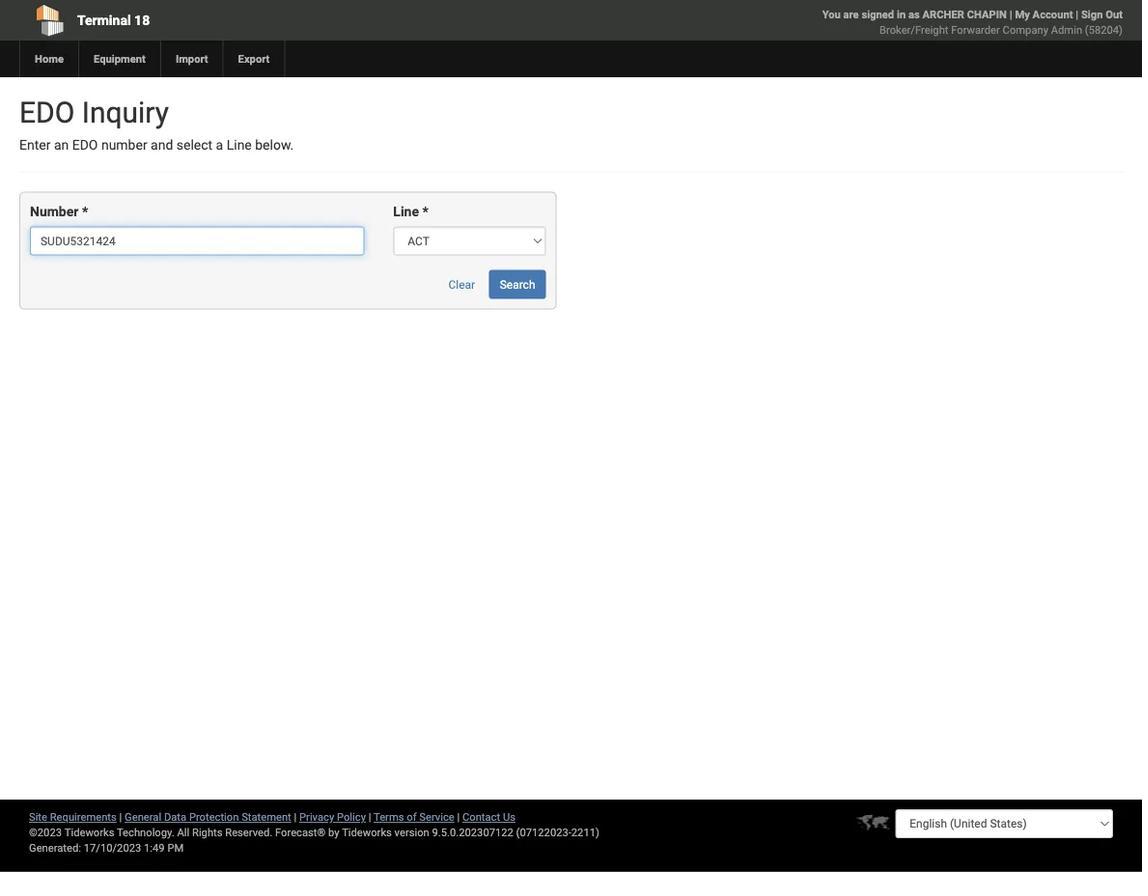 Task type: locate. For each thing, give the bounding box(es) containing it.
broker/freight
[[880, 24, 949, 36]]

out
[[1106, 8, 1123, 21]]

you
[[823, 8, 841, 21]]

| up forecast®
[[294, 811, 297, 823]]

sign out link
[[1082, 8, 1123, 21]]

number
[[101, 137, 147, 153]]

| left my
[[1010, 8, 1013, 21]]

forecast®
[[275, 826, 326, 839]]

0 horizontal spatial line
[[227, 137, 252, 153]]

(07122023-
[[516, 826, 572, 839]]

reserved.
[[225, 826, 273, 839]]

are
[[844, 8, 859, 21]]

below.
[[255, 137, 294, 153]]

version
[[395, 826, 430, 839]]

1 horizontal spatial line
[[393, 204, 419, 220]]

0 horizontal spatial *
[[82, 204, 88, 220]]

| left "general"
[[119, 811, 122, 823]]

import link
[[160, 41, 223, 77]]

generated:
[[29, 842, 81, 854]]

protection
[[189, 811, 239, 823]]

9.5.0.202307122
[[432, 826, 514, 839]]

edo up enter at the left top
[[19, 95, 75, 129]]

1 horizontal spatial *
[[423, 204, 429, 220]]

terminal
[[77, 12, 131, 28]]

export link
[[223, 41, 284, 77]]

1 * from the left
[[82, 204, 88, 220]]

contact us link
[[463, 811, 516, 823]]

0 vertical spatial line
[[227, 137, 252, 153]]

(58204)
[[1085, 24, 1123, 36]]

an
[[54, 137, 69, 153]]

pm
[[167, 842, 184, 854]]

edo right the an at the top of the page
[[72, 137, 98, 153]]

18
[[134, 12, 150, 28]]

tideworks
[[342, 826, 392, 839]]

edo
[[19, 95, 75, 129], [72, 137, 98, 153]]

2211)
[[572, 826, 600, 839]]

privacy
[[299, 811, 334, 823]]

| up tideworks
[[369, 811, 371, 823]]

you are signed in as archer chapin | my account | sign out broker/freight forwarder company admin (58204)
[[823, 8, 1123, 36]]

of
[[407, 811, 417, 823]]

terms
[[374, 811, 404, 823]]

forwarder
[[952, 24, 1000, 36]]

line
[[227, 137, 252, 153], [393, 204, 419, 220]]

export
[[238, 53, 270, 65]]

terminal 18
[[77, 12, 150, 28]]

import
[[176, 53, 208, 65]]

technology.
[[117, 826, 175, 839]]

edo inquiry enter an edo number and select a line below.
[[19, 95, 294, 153]]

*
[[82, 204, 88, 220], [423, 204, 429, 220]]

line inside edo inquiry enter an edo number and select a line below.
[[227, 137, 252, 153]]

terminal 18 link
[[19, 0, 462, 41]]

* for number *
[[82, 204, 88, 220]]

privacy policy link
[[299, 811, 366, 823]]

Number * text field
[[30, 226, 364, 255]]

us
[[503, 811, 516, 823]]

|
[[1010, 8, 1013, 21], [1076, 8, 1079, 21], [119, 811, 122, 823], [294, 811, 297, 823], [369, 811, 371, 823], [457, 811, 460, 823]]

site
[[29, 811, 47, 823]]

as
[[909, 8, 920, 21]]

line *
[[393, 204, 429, 220]]

number *
[[30, 204, 88, 220]]

account
[[1033, 8, 1074, 21]]

2 * from the left
[[423, 204, 429, 220]]

my account link
[[1015, 8, 1074, 21]]

| left sign
[[1076, 8, 1079, 21]]

number
[[30, 204, 79, 220]]

home
[[35, 53, 64, 65]]



Task type: vqa. For each thing, say whether or not it's contained in the screenshot.
"appointment"
no



Task type: describe. For each thing, give the bounding box(es) containing it.
service
[[419, 811, 455, 823]]

equipment
[[94, 53, 146, 65]]

clear
[[449, 278, 475, 291]]

contact
[[463, 811, 500, 823]]

search button
[[489, 270, 546, 299]]

search
[[500, 278, 536, 291]]

clear button
[[438, 270, 486, 299]]

select
[[177, 137, 213, 153]]

my
[[1015, 8, 1030, 21]]

1:49
[[144, 842, 165, 854]]

statement
[[242, 811, 291, 823]]

| up the 9.5.0.202307122
[[457, 811, 460, 823]]

1 vertical spatial edo
[[72, 137, 98, 153]]

general
[[125, 811, 161, 823]]

©2023 tideworks
[[29, 826, 114, 839]]

site requirements link
[[29, 811, 117, 823]]

requirements
[[50, 811, 117, 823]]

rights
[[192, 826, 223, 839]]

data
[[164, 811, 187, 823]]

1 vertical spatial line
[[393, 204, 419, 220]]

admin
[[1052, 24, 1083, 36]]

chapin
[[967, 8, 1007, 21]]

0 vertical spatial edo
[[19, 95, 75, 129]]

equipment link
[[78, 41, 160, 77]]

terms of service link
[[374, 811, 455, 823]]

* for line *
[[423, 204, 429, 220]]

company
[[1003, 24, 1049, 36]]

and
[[151, 137, 173, 153]]

enter
[[19, 137, 51, 153]]

all
[[177, 826, 190, 839]]

in
[[897, 8, 906, 21]]

general data protection statement link
[[125, 811, 291, 823]]

a
[[216, 137, 223, 153]]

signed
[[862, 8, 895, 21]]

archer
[[923, 8, 965, 21]]

site requirements | general data protection statement | privacy policy | terms of service | contact us ©2023 tideworks technology. all rights reserved. forecast® by tideworks version 9.5.0.202307122 (07122023-2211) generated: 17/10/2023 1:49 pm
[[29, 811, 600, 854]]

sign
[[1082, 8, 1103, 21]]

home link
[[19, 41, 78, 77]]

by
[[328, 826, 340, 839]]

17/10/2023
[[84, 842, 141, 854]]

inquiry
[[82, 95, 169, 129]]

policy
[[337, 811, 366, 823]]



